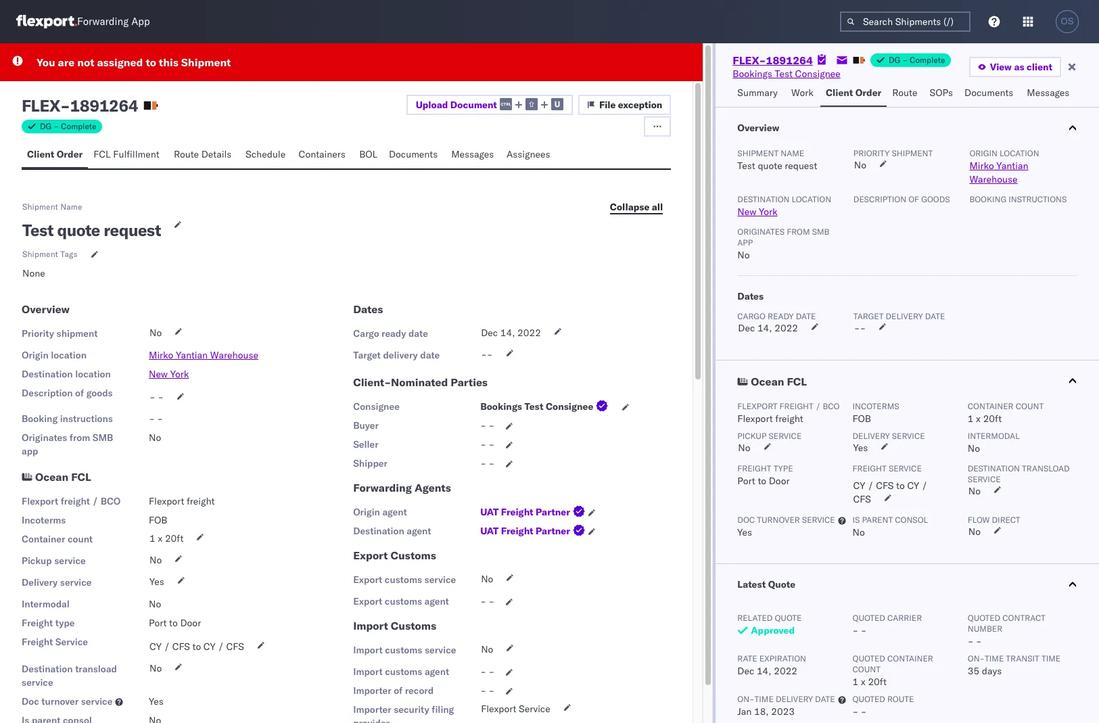 Task type: vqa. For each thing, say whether or not it's contained in the screenshot.


Task type: describe. For each thing, give the bounding box(es) containing it.
incoterms fob
[[853, 401, 899, 425]]

destination down freight type
[[22, 663, 73, 675]]

shipment name
[[22, 202, 82, 212]]

priority for originates from smb app
[[22, 327, 54, 340]]

flex
[[22, 95, 60, 116]]

shipment right this at the top left
[[181, 55, 231, 69]]

assignees
[[507, 148, 550, 160]]

ocean fcl button
[[716, 361, 1099, 401]]

1 horizontal spatial messages button
[[1022, 81, 1077, 107]]

0 vertical spatial dg - complete
[[889, 55, 945, 65]]

customs for import customs
[[391, 619, 437, 633]]

order for bottom client order button
[[57, 148, 83, 160]]

0 horizontal spatial warehouse
[[210, 349, 258, 361]]

1 horizontal spatial dec 14, 2022
[[738, 322, 798, 334]]

parent
[[862, 515, 893, 525]]

import customs agent
[[353, 666, 449, 678]]

view as client
[[990, 61, 1053, 73]]

0 horizontal spatial fob
[[149, 514, 167, 526]]

flexport. image
[[16, 15, 77, 28]]

2 horizontal spatial consignee
[[795, 68, 841, 80]]

booking
[[22, 413, 58, 425]]

1 horizontal spatial delivery service
[[853, 431, 925, 441]]

0 horizontal spatial dates
[[353, 302, 383, 316]]

fcl fulfillment button
[[88, 142, 168, 168]]

quoted for quoted contract number - - rate expiration dec 14, 2022
[[968, 613, 1001, 623]]

customs for import customs service
[[385, 644, 422, 656]]

on- for on-time delivery date
[[738, 694, 755, 704]]

export customs
[[353, 549, 436, 562]]

1 vertical spatial request
[[104, 220, 161, 240]]

1 vertical spatial yantian
[[176, 349, 208, 361]]

messages for the rightmost messages button
[[1027, 87, 1070, 99]]

app
[[22, 445, 38, 457]]

instructions
[[1009, 194, 1067, 204]]

1 vertical spatial messages button
[[446, 142, 501, 168]]

shipment for booking
[[892, 148, 933, 158]]

0 horizontal spatial 1891264
[[70, 95, 138, 116]]

destination inside the destination location new york
[[738, 194, 790, 204]]

quote for related quote
[[775, 613, 802, 623]]

- - for shipper
[[480, 457, 495, 469]]

related quote
[[738, 613, 802, 623]]

of for booking
[[75, 387, 84, 399]]

forwarding app
[[77, 15, 150, 28]]

2 vertical spatial fcl
[[71, 470, 91, 484]]

35
[[968, 665, 980, 677]]

freight type
[[22, 617, 75, 629]]

view
[[990, 61, 1012, 73]]

1 horizontal spatial fcl
[[94, 148, 111, 160]]

0 horizontal spatial bookings test consignee
[[480, 400, 593, 413]]

forwarding for forwarding app
[[77, 15, 129, 28]]

agent up record
[[425, 666, 449, 678]]

client-nominated parties
[[353, 375, 488, 389]]

transit
[[1006, 653, 1040, 664]]

client order for bottom client order button
[[27, 148, 83, 160]]

1 vertical spatial pickup service
[[22, 555, 86, 567]]

parties
[[451, 375, 488, 389]]

0 horizontal spatial destination transload service
[[22, 663, 117, 689]]

1 vertical spatial ocean fcl
[[35, 470, 91, 484]]

1 vertical spatial pickup
[[22, 555, 52, 567]]

1 horizontal spatial doc
[[738, 515, 755, 525]]

origin for origin location mirko yantian warehouse
[[970, 148, 998, 158]]

exception
[[618, 99, 662, 111]]

buyer
[[353, 419, 379, 432]]

route details
[[174, 148, 232, 160]]

ocean inside button
[[751, 375, 784, 388]]

import for import customs
[[353, 619, 388, 633]]

0 vertical spatial bookings test consignee
[[733, 68, 841, 80]]

1 vertical spatial port
[[149, 617, 167, 629]]

20ft inside quoted container count 1 x 20ft
[[868, 676, 887, 688]]

port inside "freight type port to door"
[[738, 475, 755, 487]]

quote inside shipment name test quote request
[[758, 160, 782, 172]]

time for on-time delivery date
[[755, 694, 774, 704]]

yantian inside origin location mirko yantian warehouse
[[997, 160, 1029, 172]]

20ft inside container count 1 x 20ft
[[983, 413, 1002, 425]]

agent up destination agent
[[382, 506, 407, 518]]

uat for destination agent
[[480, 525, 499, 537]]

1 vertical spatial delivery service
[[22, 576, 92, 589]]

0 horizontal spatial mirko
[[149, 349, 173, 361]]

1 vertical spatial x
[[158, 532, 163, 545]]

goods for booking instructions
[[921, 194, 950, 204]]

flow direct
[[968, 515, 1021, 525]]

overview button
[[716, 108, 1099, 148]]

import for import customs service
[[353, 644, 383, 656]]

0 horizontal spatial dec 14, 2022
[[481, 327, 541, 339]]

container
[[888, 653, 933, 664]]

originates from smb app
[[22, 432, 113, 457]]

1 vertical spatial client order button
[[22, 142, 88, 168]]

1 horizontal spatial turnover
[[757, 515, 800, 525]]

days
[[982, 665, 1002, 677]]

1 horizontal spatial consignee
[[546, 400, 593, 413]]

0 horizontal spatial bookings
[[480, 400, 522, 413]]

on-time transit time 35 days
[[968, 653, 1061, 677]]

booking
[[970, 194, 1007, 204]]

0 vertical spatial app
[[131, 15, 150, 28]]

is
[[853, 515, 860, 525]]

2 horizontal spatial service
[[889, 463, 922, 474]]

- - for export customs agent
[[480, 595, 495, 607]]

latest quote
[[738, 578, 796, 591]]

2 horizontal spatial time
[[1042, 653, 1061, 664]]

export customs service
[[353, 574, 456, 586]]

1 horizontal spatial delivery
[[853, 431, 890, 441]]

1 horizontal spatial 1891264
[[766, 53, 813, 67]]

assigned
[[97, 55, 143, 69]]

1 horizontal spatial cargo
[[738, 311, 766, 321]]

shipment name test quote request
[[738, 148, 817, 172]]

origin location
[[22, 349, 87, 361]]

containers button
[[293, 142, 354, 168]]

route for route details
[[174, 148, 199, 160]]

originates from smb app no
[[738, 227, 830, 261]]

1 vertical spatial new
[[149, 368, 168, 380]]

new york link for originates from smb app
[[149, 368, 189, 380]]

1 vertical spatial ready
[[382, 327, 406, 340]]

shipment tags
[[22, 249, 77, 259]]

1 vertical spatial door
[[180, 617, 201, 629]]

0 horizontal spatial overview
[[22, 302, 70, 316]]

york inside the destination location new york
[[759, 206, 778, 218]]

1 vertical spatial dg - complete
[[40, 121, 96, 131]]

bol button
[[354, 142, 384, 168]]

0 vertical spatial pickup
[[738, 431, 767, 441]]

description for originates from smb app
[[22, 387, 73, 399]]

1 vertical spatial service
[[55, 636, 88, 648]]

tags
[[60, 249, 77, 259]]

booking instructions
[[970, 194, 1067, 204]]

nominated
[[391, 375, 448, 389]]

destination down intermodal no on the bottom right of page
[[968, 463, 1020, 474]]

1 horizontal spatial bookings
[[733, 68, 772, 80]]

count for container count 1 x 20ft
[[1016, 401, 1044, 411]]

location for destination location
[[75, 368, 111, 380]]

1 horizontal spatial cy / cfs to cy / cfs
[[853, 480, 928, 505]]

1 vertical spatial ocean
[[35, 470, 68, 484]]

1 horizontal spatial ready
[[768, 311, 794, 321]]

flexport freight / bco
[[22, 495, 121, 507]]

record
[[405, 685, 434, 697]]

forwarding app link
[[16, 15, 150, 28]]

client-
[[353, 375, 391, 389]]

type for freight type port to door
[[774, 463, 793, 474]]

1 vertical spatial client
[[27, 148, 54, 160]]

0 horizontal spatial delivery
[[22, 576, 58, 589]]

description for originates from smb app
[[854, 194, 907, 204]]

schedule
[[246, 148, 286, 160]]

flex-1891264
[[733, 53, 813, 67]]

quoted for quoted carrier - -
[[853, 613, 885, 623]]

1 horizontal spatial service
[[519, 703, 550, 715]]

agent up 'export customs'
[[407, 525, 431, 537]]

name for shipment name test quote request
[[781, 148, 804, 158]]

1 horizontal spatial target delivery date
[[854, 311, 945, 321]]

0 horizontal spatial --
[[481, 348, 493, 361]]

warehouse inside origin location mirko yantian warehouse
[[970, 173, 1018, 185]]

flex-1891264 link
[[733, 53, 813, 67]]

1 horizontal spatial doc turnover service
[[738, 515, 835, 525]]

2023
[[771, 706, 795, 718]]

flexport for flexport service
[[481, 703, 516, 715]]

1 horizontal spatial freight service
[[853, 463, 922, 474]]

1 horizontal spatial client
[[826, 87, 853, 99]]

quoted route - -
[[853, 694, 914, 718]]

0 vertical spatial cargo ready date
[[738, 311, 816, 321]]

14, inside quoted contract number - - rate expiration dec 14, 2022
[[757, 665, 772, 677]]

assignees button
[[501, 142, 558, 168]]

importer of record
[[353, 685, 434, 697]]

direct
[[992, 515, 1021, 525]]

0 vertical spatial target
[[854, 311, 884, 321]]

all
[[652, 201, 663, 213]]

1 vertical spatial delivery
[[383, 349, 418, 361]]

sops
[[930, 87, 953, 99]]

upload
[[416, 99, 448, 111]]

priority shipment for booking
[[854, 148, 933, 158]]

upload document
[[416, 99, 497, 111]]

import customs
[[353, 619, 437, 633]]

0 horizontal spatial dg
[[40, 121, 52, 131]]

from for originates from smb app
[[70, 432, 90, 444]]

0 vertical spatial delivery
[[886, 311, 923, 321]]

documents for the top the "documents" button
[[965, 87, 1014, 99]]

1 horizontal spatial client order button
[[821, 81, 887, 107]]

importer for importer security filing provider
[[353, 704, 391, 716]]

quote for test quote request
[[57, 220, 100, 240]]

import customs service
[[353, 644, 456, 656]]

1 vertical spatial turnover
[[42, 695, 79, 708]]

customs for export customs agent
[[385, 595, 422, 607]]

priority for originates from smb app
[[854, 148, 890, 158]]

route
[[888, 694, 914, 704]]

shipper
[[353, 457, 387, 469]]

importer security filing provider
[[353, 704, 454, 723]]

0 horizontal spatial transload
[[75, 663, 117, 675]]

seller
[[353, 438, 379, 451]]

1 horizontal spatial dates
[[738, 290, 764, 302]]

0 horizontal spatial consignee
[[353, 400, 400, 413]]

agent down export customs service
[[425, 595, 449, 607]]

18,
[[754, 706, 769, 718]]

description of goods for booking
[[22, 387, 113, 399]]

location for origin location
[[51, 349, 87, 361]]

0 horizontal spatial doc turnover service
[[22, 695, 113, 708]]

partner for destination agent
[[536, 525, 570, 537]]

containers
[[299, 148, 346, 160]]

0 horizontal spatial 1
[[150, 532, 155, 545]]

customs for export customs service
[[385, 574, 422, 586]]

test inside shipment name test quote request
[[738, 160, 755, 172]]

from for originates from smb app no
[[787, 227, 810, 237]]

you
[[37, 55, 55, 69]]

fulfillment
[[113, 148, 159, 160]]

importer for importer of record
[[353, 685, 391, 697]]

export for export customs service
[[353, 574, 382, 586]]

- - for importer of record
[[480, 685, 495, 697]]

route for route
[[892, 87, 918, 99]]

flexport for flexport freight / bco flexport freight
[[738, 401, 778, 411]]

count inside quoted container count 1 x 20ft
[[853, 664, 881, 674]]

0 horizontal spatial cargo
[[353, 327, 379, 340]]

test quote request
[[22, 220, 161, 240]]

location for destination location new york
[[792, 194, 831, 204]]

1 horizontal spatial --
[[854, 322, 866, 334]]

export customs agent
[[353, 595, 449, 607]]

partner for origin agent
[[536, 506, 570, 518]]

mirko yantian warehouse link for instructions
[[149, 349, 258, 361]]

rate
[[738, 653, 757, 664]]

1 vertical spatial freight service
[[22, 636, 88, 648]]

goods for booking instructions
[[86, 387, 113, 399]]

destination down origin agent
[[353, 525, 404, 537]]

schedule button
[[240, 142, 293, 168]]

2 horizontal spatial fcl
[[787, 375, 807, 388]]

uat for origin agent
[[480, 506, 499, 518]]

1 horizontal spatial delivery
[[776, 694, 813, 704]]

1 x 20ft
[[150, 532, 184, 545]]

0 vertical spatial destination transload service
[[968, 463, 1070, 484]]

container for container count 1 x 20ft
[[968, 401, 1014, 411]]

forwarding agents
[[353, 481, 451, 495]]

- - for seller
[[480, 438, 495, 451]]

mirko inside origin location mirko yantian warehouse
[[970, 160, 994, 172]]

are
[[58, 55, 75, 69]]

- - for import customs agent
[[480, 666, 495, 678]]

0 horizontal spatial 20ft
[[165, 532, 184, 545]]

this
[[159, 55, 179, 69]]

view as client button
[[969, 57, 1061, 77]]

uat freight partner for destination agent
[[480, 525, 570, 537]]

os
[[1061, 16, 1074, 26]]

1 horizontal spatial pickup service
[[738, 431, 802, 441]]

flexport freight
[[149, 495, 215, 507]]

flexport for flexport freight / bco
[[22, 495, 58, 507]]

1 inside quoted container count 1 x 20ft
[[853, 676, 859, 688]]

freight type port to door
[[738, 463, 793, 487]]

client order for the right client order button
[[826, 87, 882, 99]]



Task type: locate. For each thing, give the bounding box(es) containing it.
dg down flex
[[40, 121, 52, 131]]

location
[[1000, 148, 1039, 158], [792, 194, 831, 204], [51, 349, 87, 361], [75, 368, 111, 380]]

location inside the destination location new york
[[792, 194, 831, 204]]

flexport
[[738, 401, 778, 411], [738, 413, 773, 425], [22, 495, 58, 507], [149, 495, 184, 507], [481, 703, 516, 715]]

app inside originates from smb app no
[[738, 237, 753, 248]]

target delivery date up ocean fcl button
[[854, 311, 945, 321]]

ocean up flexport freight / bco
[[35, 470, 68, 484]]

origin for origin agent
[[353, 506, 380, 518]]

1 vertical spatial doc
[[22, 695, 39, 708]]

0 vertical spatial uat freight partner
[[480, 506, 570, 518]]

20ft down flexport freight
[[165, 532, 184, 545]]

1 vertical spatial container
[[22, 533, 65, 545]]

1 import from the top
[[353, 619, 388, 633]]

1 vertical spatial fcl
[[787, 375, 807, 388]]

0 vertical spatial documents
[[965, 87, 1014, 99]]

complete down 'flex - 1891264'
[[61, 121, 96, 131]]

export for export customs agent
[[353, 595, 382, 607]]

delivery
[[886, 311, 923, 321], [383, 349, 418, 361], [776, 694, 813, 704]]

import down export customs agent
[[353, 619, 388, 633]]

from down 'instructions'
[[70, 432, 90, 444]]

order down 'flex - 1891264'
[[57, 148, 83, 160]]

originates for app
[[22, 432, 67, 444]]

0 vertical spatial documents button
[[959, 81, 1022, 107]]

container count
[[22, 533, 93, 545]]

test
[[775, 68, 793, 80], [738, 160, 755, 172], [22, 220, 53, 240], [525, 400, 544, 413]]

filing
[[432, 704, 454, 716]]

2 vertical spatial 1
[[853, 676, 859, 688]]

uat
[[480, 506, 499, 518], [480, 525, 499, 537]]

0 vertical spatial messages
[[1027, 87, 1070, 99]]

origin for origin location
[[22, 349, 49, 361]]

1 up quoted route - -
[[853, 676, 859, 688]]

smb down 'instructions'
[[93, 432, 113, 444]]

quote up the destination location new york
[[758, 160, 782, 172]]

1 horizontal spatial door
[[769, 475, 790, 487]]

0 horizontal spatial complete
[[61, 121, 96, 131]]

1 horizontal spatial destination transload service
[[968, 463, 1070, 484]]

1891264 up "work"
[[766, 53, 813, 67]]

client down flex
[[27, 148, 54, 160]]

time up jan 18, 2023
[[755, 694, 774, 704]]

expiration
[[760, 653, 806, 664]]

related
[[738, 613, 773, 623]]

destination transload service down intermodal no on the bottom right of page
[[968, 463, 1070, 484]]

fob down ocean fcl button
[[853, 413, 871, 425]]

name for shipment name
[[60, 202, 82, 212]]

route
[[892, 87, 918, 99], [174, 148, 199, 160]]

1 up intermodal no on the bottom right of page
[[968, 413, 974, 425]]

1 vertical spatial doc turnover service
[[22, 695, 113, 708]]

location inside origin location mirko yantian warehouse
[[1000, 148, 1039, 158]]

1 uat from the top
[[480, 506, 499, 518]]

bookings test consignee link
[[733, 67, 841, 81]]

1 vertical spatial mirko yantian warehouse link
[[149, 349, 258, 361]]

mirko yantian warehouse link up booking
[[970, 160, 1029, 185]]

time up "days"
[[985, 653, 1004, 664]]

destination transload service down freight type
[[22, 663, 117, 689]]

new down mirko yantian warehouse
[[149, 368, 168, 380]]

0 vertical spatial partner
[[536, 506, 570, 518]]

shipment
[[892, 148, 933, 158], [57, 327, 98, 340]]

collapse all button
[[602, 197, 671, 217]]

uat freight partner link
[[480, 505, 588, 519], [480, 524, 588, 538]]

from
[[787, 227, 810, 237], [70, 432, 90, 444]]

1 vertical spatial documents
[[389, 148, 438, 160]]

0 vertical spatial target delivery date
[[854, 311, 945, 321]]

destination down origin location
[[22, 368, 73, 380]]

fcl up flexport freight / bco
[[71, 470, 91, 484]]

1 vertical spatial target
[[353, 349, 381, 361]]

to inside "freight type port to door"
[[758, 475, 767, 487]]

0 horizontal spatial new york link
[[149, 368, 189, 380]]

0 vertical spatial doc turnover service
[[738, 515, 835, 525]]

ready
[[768, 311, 794, 321], [382, 327, 406, 340]]

quoted up number
[[968, 613, 1001, 623]]

3 export from the top
[[353, 595, 382, 607]]

dec inside quoted contract number - - rate expiration dec 14, 2022
[[738, 665, 754, 677]]

bco for flexport freight / bco flexport freight
[[823, 401, 840, 411]]

container inside container count 1 x 20ft
[[968, 401, 1014, 411]]

port to door
[[149, 617, 201, 629]]

freight for flexport freight
[[187, 495, 215, 507]]

delivery
[[853, 431, 890, 441], [22, 576, 58, 589]]

1 vertical spatial bookings
[[480, 400, 522, 413]]

0 horizontal spatial york
[[170, 368, 189, 380]]

ocean fcl inside button
[[751, 375, 807, 388]]

customs up export customs agent
[[385, 574, 422, 586]]

freight inside "freight type port to door"
[[738, 463, 772, 474]]

1 horizontal spatial complete
[[910, 55, 945, 65]]

mirko yantian warehouse link up new york
[[149, 349, 258, 361]]

on- up jan at bottom right
[[738, 694, 755, 704]]

0 horizontal spatial documents button
[[384, 142, 446, 168]]

priority shipment up origin location
[[22, 327, 98, 340]]

origin up the "destination location" in the bottom of the page
[[22, 349, 49, 361]]

intermodal for intermodal
[[22, 598, 70, 610]]

1 vertical spatial cargo ready date
[[353, 327, 428, 340]]

0 vertical spatial shipment
[[892, 148, 933, 158]]

target delivery date up nominated
[[353, 349, 440, 361]]

provider
[[353, 717, 390, 723]]

customs up import customs agent
[[385, 644, 422, 656]]

1 export from the top
[[353, 549, 388, 562]]

name inside shipment name test quote request
[[781, 148, 804, 158]]

2 uat freight partner link from the top
[[480, 524, 588, 538]]

2022 inside quoted contract number - - rate expiration dec 14, 2022
[[774, 665, 798, 677]]

quoted container count 1 x 20ft
[[853, 653, 933, 688]]

originates inside originates from smb app
[[22, 432, 67, 444]]

fob inside incoterms fob
[[853, 413, 871, 425]]

1 horizontal spatial goods
[[921, 194, 950, 204]]

1 horizontal spatial description of goods
[[854, 194, 950, 204]]

2 uat freight partner from the top
[[480, 525, 570, 537]]

incoterms for incoterms fob
[[853, 401, 899, 411]]

shipment for shipment name
[[22, 202, 58, 212]]

new inside the destination location new york
[[738, 206, 757, 218]]

/ inside flexport freight / bco flexport freight
[[816, 401, 821, 411]]

no inside is parent consol no
[[853, 526, 865, 538]]

no inside intermodal no
[[968, 442, 980, 455]]

1 vertical spatial name
[[60, 202, 82, 212]]

overview down none
[[22, 302, 70, 316]]

0 vertical spatial forwarding
[[77, 15, 129, 28]]

intermodal
[[968, 431, 1020, 441], [22, 598, 70, 610]]

0 vertical spatial transload
[[1022, 463, 1070, 474]]

export up import customs
[[353, 595, 382, 607]]

door inside "freight type port to door"
[[769, 475, 790, 487]]

client order button right "work"
[[821, 81, 887, 107]]

0 vertical spatial door
[[769, 475, 790, 487]]

1 horizontal spatial description
[[854, 194, 907, 204]]

yantian
[[997, 160, 1029, 172], [176, 349, 208, 361]]

priority shipment for booking
[[22, 327, 98, 340]]

0 horizontal spatial new
[[149, 368, 168, 380]]

origin up booking
[[970, 148, 998, 158]]

smb down the destination location new york
[[812, 227, 830, 237]]

0 horizontal spatial from
[[70, 432, 90, 444]]

0 vertical spatial complete
[[910, 55, 945, 65]]

documents for the left the "documents" button
[[389, 148, 438, 160]]

1 uat freight partner from the top
[[480, 506, 570, 518]]

quoted left the route
[[853, 694, 885, 704]]

1 vertical spatial documents button
[[384, 142, 446, 168]]

priority shipment
[[854, 148, 933, 158], [22, 327, 98, 340]]

smb for originates from smb app
[[93, 432, 113, 444]]

2 vertical spatial count
[[853, 664, 881, 674]]

1 horizontal spatial ocean fcl
[[751, 375, 807, 388]]

quoted for quoted container count 1 x 20ft
[[853, 653, 885, 664]]

count for container count
[[68, 533, 93, 545]]

from down the destination location new york
[[787, 227, 810, 237]]

quote up the approved
[[775, 613, 802, 623]]

location up the "destination location" in the bottom of the page
[[51, 349, 87, 361]]

origin inside origin location mirko yantian warehouse
[[970, 148, 998, 158]]

route inside route button
[[892, 87, 918, 99]]

shipment for shipment tags
[[22, 249, 58, 259]]

smb inside originates from smb app no
[[812, 227, 830, 237]]

route button
[[887, 81, 924, 107]]

order for the right client order button
[[856, 87, 882, 99]]

dates
[[738, 290, 764, 302], [353, 302, 383, 316]]

originates down booking
[[22, 432, 67, 444]]

0 vertical spatial description
[[854, 194, 907, 204]]

documents button down the view
[[959, 81, 1022, 107]]

Search Shipments (/) text field
[[840, 12, 971, 32]]

1 horizontal spatial bookings test consignee
[[733, 68, 841, 80]]

delivery service down incoterms fob
[[853, 431, 925, 441]]

to inside the cy / cfs to cy / cfs
[[896, 480, 905, 492]]

2 vertical spatial import
[[353, 666, 383, 678]]

0 horizontal spatial mirko yantian warehouse link
[[149, 349, 258, 361]]

messages for the bottom messages button
[[451, 148, 494, 160]]

originates down the destination location new york
[[738, 227, 785, 237]]

quoted inside quoted container count 1 x 20ft
[[853, 653, 885, 664]]

summary
[[738, 87, 778, 99]]

forwarding up not
[[77, 15, 129, 28]]

intermodal for intermodal no
[[968, 431, 1020, 441]]

number
[[968, 624, 1003, 634]]

test inside "bookings test consignee" link
[[775, 68, 793, 80]]

0 vertical spatial york
[[759, 206, 778, 218]]

import down import customs
[[353, 644, 383, 656]]

route inside route details button
[[174, 148, 199, 160]]

1 horizontal spatial of
[[394, 685, 403, 697]]

no
[[854, 159, 867, 171], [738, 249, 750, 261], [150, 327, 162, 339], [149, 432, 161, 444], [738, 442, 751, 454], [968, 442, 980, 455], [969, 485, 981, 497], [969, 526, 981, 538], [853, 526, 865, 538], [150, 554, 162, 566], [481, 573, 493, 585], [149, 598, 161, 610], [481, 643, 493, 656], [150, 662, 162, 674]]

2 partner from the top
[[536, 525, 570, 537]]

bco inside flexport freight / bco flexport freight
[[823, 401, 840, 411]]

0 horizontal spatial doc
[[22, 695, 39, 708]]

quoted inside quoted contract number - - rate expiration dec 14, 2022
[[968, 613, 1001, 623]]

mirko yantian warehouse link for instructions
[[970, 160, 1029, 185]]

target delivery date
[[854, 311, 945, 321], [353, 349, 440, 361]]

1 partner from the top
[[536, 506, 570, 518]]

2 vertical spatial service
[[519, 703, 550, 715]]

delivery up freight type
[[22, 576, 58, 589]]

0 horizontal spatial messages button
[[446, 142, 501, 168]]

quoted contract number - - rate expiration dec 14, 2022
[[738, 613, 1046, 677]]

x
[[976, 413, 981, 425], [158, 532, 163, 545], [861, 676, 866, 688]]

0 vertical spatial intermodal
[[968, 431, 1020, 441]]

messages down client
[[1027, 87, 1070, 99]]

new
[[738, 206, 757, 218], [149, 368, 168, 380]]

client right work button
[[826, 87, 853, 99]]

0 horizontal spatial port
[[149, 617, 167, 629]]

bookings test consignee
[[733, 68, 841, 80], [480, 400, 593, 413]]

collapse all
[[610, 201, 663, 213]]

quote
[[758, 160, 782, 172], [57, 220, 100, 240], [775, 613, 802, 623]]

request inside shipment name test quote request
[[785, 160, 817, 172]]

latest
[[738, 578, 766, 591]]

intermodal no
[[968, 431, 1020, 455]]

client order button up shipment name
[[22, 142, 88, 168]]

1 importer from the top
[[353, 685, 391, 697]]

origin
[[970, 148, 998, 158], [22, 349, 49, 361], [353, 506, 380, 518]]

new york link down mirko yantian warehouse
[[149, 368, 189, 380]]

smb inside originates from smb app
[[93, 432, 113, 444]]

0 horizontal spatial of
[[75, 387, 84, 399]]

new york
[[149, 368, 189, 380]]

not
[[77, 55, 94, 69]]

20ft up intermodal no on the bottom right of page
[[983, 413, 1002, 425]]

0 vertical spatial dg
[[889, 55, 901, 65]]

yantian up new york
[[176, 349, 208, 361]]

- - for buyer
[[480, 419, 495, 432]]

0 vertical spatial priority
[[854, 148, 890, 158]]

flow
[[968, 515, 990, 525]]

collapse
[[610, 201, 650, 213]]

0 vertical spatial count
[[1016, 401, 1044, 411]]

uat freight partner link for destination agent
[[480, 524, 588, 538]]

shipment up shipment tags
[[22, 202, 58, 212]]

- -
[[150, 391, 164, 403], [149, 413, 163, 425], [480, 419, 495, 432], [480, 438, 495, 451], [480, 457, 495, 469], [480, 595, 495, 607], [480, 666, 495, 678], [480, 685, 495, 697]]

20ft up quoted route - -
[[868, 676, 887, 688]]

0 vertical spatial importer
[[353, 685, 391, 697]]

you are not assigned to this shipment
[[37, 55, 231, 69]]

shipment inside shipment name test quote request
[[738, 148, 779, 158]]

on- inside on-time transit time 35 days
[[968, 653, 985, 664]]

delivery service up freight type
[[22, 576, 92, 589]]

1 inside container count 1 x 20ft
[[968, 413, 974, 425]]

2 horizontal spatial 20ft
[[983, 413, 1002, 425]]

1 vertical spatial overview
[[22, 302, 70, 316]]

1 customs from the top
[[391, 549, 436, 562]]

shipment for booking
[[57, 327, 98, 340]]

complete up sops
[[910, 55, 945, 65]]

from inside originates from smb app no
[[787, 227, 810, 237]]

quoted left carrier
[[853, 613, 885, 623]]

file
[[599, 99, 616, 111]]

messages button down document
[[446, 142, 501, 168]]

flexport for flexport freight
[[149, 495, 184, 507]]

0 horizontal spatial target delivery date
[[353, 349, 440, 361]]

order left route button
[[856, 87, 882, 99]]

1891264 down assigned
[[70, 95, 138, 116]]

time for on-time transit time 35 days
[[985, 653, 1004, 664]]

type for freight type
[[55, 617, 75, 629]]

originates for app
[[738, 227, 785, 237]]

mirko up new york
[[149, 349, 173, 361]]

new york link for originates from smb app
[[738, 206, 778, 218]]

pickup up "freight type port to door"
[[738, 431, 767, 441]]

0 vertical spatial client order button
[[821, 81, 887, 107]]

0 horizontal spatial originates
[[22, 432, 67, 444]]

x up intermodal no on the bottom right of page
[[976, 413, 981, 425]]

warehouse
[[970, 173, 1018, 185], [210, 349, 258, 361]]

2 customs from the top
[[391, 619, 437, 633]]

1 vertical spatial shipment
[[57, 327, 98, 340]]

1
[[968, 413, 974, 425], [150, 532, 155, 545], [853, 676, 859, 688]]

to
[[146, 55, 156, 69], [758, 475, 767, 487], [896, 480, 905, 492], [169, 617, 178, 629], [192, 641, 201, 653]]

sops button
[[924, 81, 959, 107]]

customs for export customs
[[391, 549, 436, 562]]

ocean
[[751, 375, 784, 388], [35, 470, 68, 484]]

quoted inside quoted carrier - -
[[853, 613, 885, 623]]

overview inside button
[[738, 122, 780, 134]]

14,
[[758, 322, 772, 334], [500, 327, 515, 339], [757, 665, 772, 677]]

2 import from the top
[[353, 644, 383, 656]]

mirko up booking
[[970, 160, 994, 172]]

new york link
[[738, 206, 778, 218], [149, 368, 189, 380]]

route up overview button
[[892, 87, 918, 99]]

quote
[[768, 578, 796, 591]]

file exception
[[599, 99, 662, 111]]

pickup service down container count at the bottom left
[[22, 555, 86, 567]]

quoted down quoted carrier - -
[[853, 653, 885, 664]]

1 vertical spatial uat
[[480, 525, 499, 537]]

smb for originates from smb app no
[[812, 227, 830, 237]]

time right 'transit'
[[1042, 653, 1061, 664]]

flexport freight / bco flexport freight
[[738, 401, 840, 425]]

delivery up "2023"
[[776, 694, 813, 704]]

0 vertical spatial pickup service
[[738, 431, 802, 441]]

x up quoted route - -
[[861, 676, 866, 688]]

count down flexport freight / bco
[[68, 533, 93, 545]]

new up originates from smb app no at the right top of the page
[[738, 206, 757, 218]]

forwarding for forwarding agents
[[353, 481, 412, 495]]

1 vertical spatial description of goods
[[22, 387, 113, 399]]

documents down the view
[[965, 87, 1014, 99]]

container up intermodal no on the bottom right of page
[[968, 401, 1014, 411]]

customs up import customs service
[[391, 619, 437, 633]]

quoted for quoted route - -
[[853, 694, 885, 704]]

0 vertical spatial delivery
[[853, 431, 890, 441]]

type inside "freight type port to door"
[[774, 463, 793, 474]]

2 export from the top
[[353, 574, 382, 586]]

1 vertical spatial uat freight partner link
[[480, 524, 588, 538]]

2 horizontal spatial of
[[909, 194, 919, 204]]

0 horizontal spatial cy / cfs to cy / cfs
[[150, 641, 244, 653]]

of for booking
[[909, 194, 919, 204]]

customs up export customs service
[[391, 549, 436, 562]]

no inside originates from smb app no
[[738, 249, 750, 261]]

shipment up none
[[22, 249, 58, 259]]

2 uat from the top
[[480, 525, 499, 537]]

complete
[[910, 55, 945, 65], [61, 121, 96, 131]]

1 vertical spatial 1
[[150, 532, 155, 545]]

freight service
[[853, 463, 922, 474], [22, 636, 88, 648]]

export down destination agent
[[353, 549, 388, 562]]

fcl fulfillment
[[94, 148, 159, 160]]

0 vertical spatial originates
[[738, 227, 785, 237]]

0 vertical spatial from
[[787, 227, 810, 237]]

1 uat freight partner link from the top
[[480, 505, 588, 519]]

1 vertical spatial goods
[[86, 387, 113, 399]]

container down flexport freight / bco
[[22, 533, 65, 545]]

latest quote button
[[716, 564, 1099, 605]]

quoted inside quoted route - -
[[853, 694, 885, 704]]

mirko yantian warehouse link
[[970, 160, 1029, 185], [149, 349, 258, 361]]

location up the booking instructions
[[1000, 148, 1039, 158]]

details
[[201, 148, 232, 160]]

client order button
[[821, 81, 887, 107], [22, 142, 88, 168]]

as
[[1014, 61, 1025, 73]]

shipment for shipment name test quote request
[[738, 148, 779, 158]]

container for container count
[[22, 533, 65, 545]]

0 vertical spatial 1
[[968, 413, 974, 425]]

2 importer from the top
[[353, 704, 391, 716]]

incoterms for incoterms
[[22, 514, 66, 526]]

consignee
[[795, 68, 841, 80], [353, 400, 400, 413], [546, 400, 593, 413]]

overview
[[738, 122, 780, 134], [22, 302, 70, 316]]

fob up 1 x 20ft
[[149, 514, 167, 526]]

name up test quote request
[[60, 202, 82, 212]]

0 horizontal spatial request
[[104, 220, 161, 240]]

freight for flexport freight / bco
[[61, 495, 90, 507]]

/
[[816, 401, 821, 411], [868, 480, 874, 492], [922, 480, 928, 492], [92, 495, 98, 507], [164, 641, 170, 653], [218, 641, 224, 653]]

0 vertical spatial delivery service
[[853, 431, 925, 441]]

consol
[[895, 515, 928, 525]]

import for import customs agent
[[353, 666, 383, 678]]

1 vertical spatial type
[[55, 617, 75, 629]]

0 horizontal spatial dg - complete
[[40, 121, 96, 131]]

uat freight partner for origin agent
[[480, 506, 570, 518]]

bco for flexport freight / bco
[[101, 495, 121, 507]]

origin location mirko yantian warehouse
[[970, 148, 1039, 185]]

customs down export customs service
[[385, 595, 422, 607]]

originates inside originates from smb app no
[[738, 227, 785, 237]]

- - for description of goods
[[150, 391, 164, 403]]

client order down flex
[[27, 148, 83, 160]]

goods up 'instructions'
[[86, 387, 113, 399]]

dec 14, 2022
[[738, 322, 798, 334], [481, 327, 541, 339]]

from inside originates from smb app
[[70, 432, 90, 444]]

originates
[[738, 227, 785, 237], [22, 432, 67, 444]]

pickup service down flexport freight / bco flexport freight at the bottom right of page
[[738, 431, 802, 441]]

1 horizontal spatial dg
[[889, 55, 901, 65]]

destination down shipment name test quote request
[[738, 194, 790, 204]]

on- for on-time transit time 35 days
[[968, 653, 985, 664]]

0 horizontal spatial x
[[158, 532, 163, 545]]

ocean up flexport freight / bco flexport freight at the bottom right of page
[[751, 375, 784, 388]]

shipment up the destination location new york
[[738, 148, 779, 158]]

count inside container count 1 x 20ft
[[1016, 401, 1044, 411]]

customs for import customs agent
[[385, 666, 422, 678]]

uat freight partner link for origin agent
[[480, 505, 588, 519]]

work
[[792, 87, 814, 99]]

1 horizontal spatial cargo ready date
[[738, 311, 816, 321]]

os button
[[1052, 6, 1083, 37]]

description
[[854, 194, 907, 204], [22, 387, 73, 399]]

freight for flexport freight / bco flexport freight
[[780, 401, 814, 411]]

origin agent
[[353, 506, 407, 518]]

bco
[[823, 401, 840, 411], [101, 495, 121, 507]]

approved
[[751, 624, 795, 637]]

1 horizontal spatial from
[[787, 227, 810, 237]]

customs up importer of record
[[385, 666, 422, 678]]

0 horizontal spatial client order
[[27, 148, 83, 160]]

flexport service
[[481, 703, 550, 715]]

quoted carrier - -
[[853, 613, 922, 637]]

1 vertical spatial customs
[[391, 619, 437, 633]]

x inside quoted container count 1 x 20ft
[[861, 676, 866, 688]]

doc
[[738, 515, 755, 525], [22, 695, 39, 708]]

request
[[785, 160, 817, 172], [104, 220, 161, 240]]

location down origin location
[[75, 368, 111, 380]]

x inside container count 1 x 20ft
[[976, 413, 981, 425]]

importer inside the importer security filing provider
[[353, 704, 391, 716]]

documents button right bol
[[384, 142, 446, 168]]

file exception button
[[578, 95, 671, 115], [578, 95, 671, 115]]

description of goods for booking
[[854, 194, 950, 204]]

1 vertical spatial bookings test consignee
[[480, 400, 593, 413]]

dg up route button
[[889, 55, 901, 65]]

0 horizontal spatial door
[[180, 617, 201, 629]]

1 vertical spatial smb
[[93, 432, 113, 444]]

3 import from the top
[[353, 666, 383, 678]]

location for origin location mirko yantian warehouse
[[1000, 148, 1039, 158]]

0 horizontal spatial target
[[353, 349, 381, 361]]

export for export customs
[[353, 549, 388, 562]]

summary button
[[732, 81, 786, 107]]



